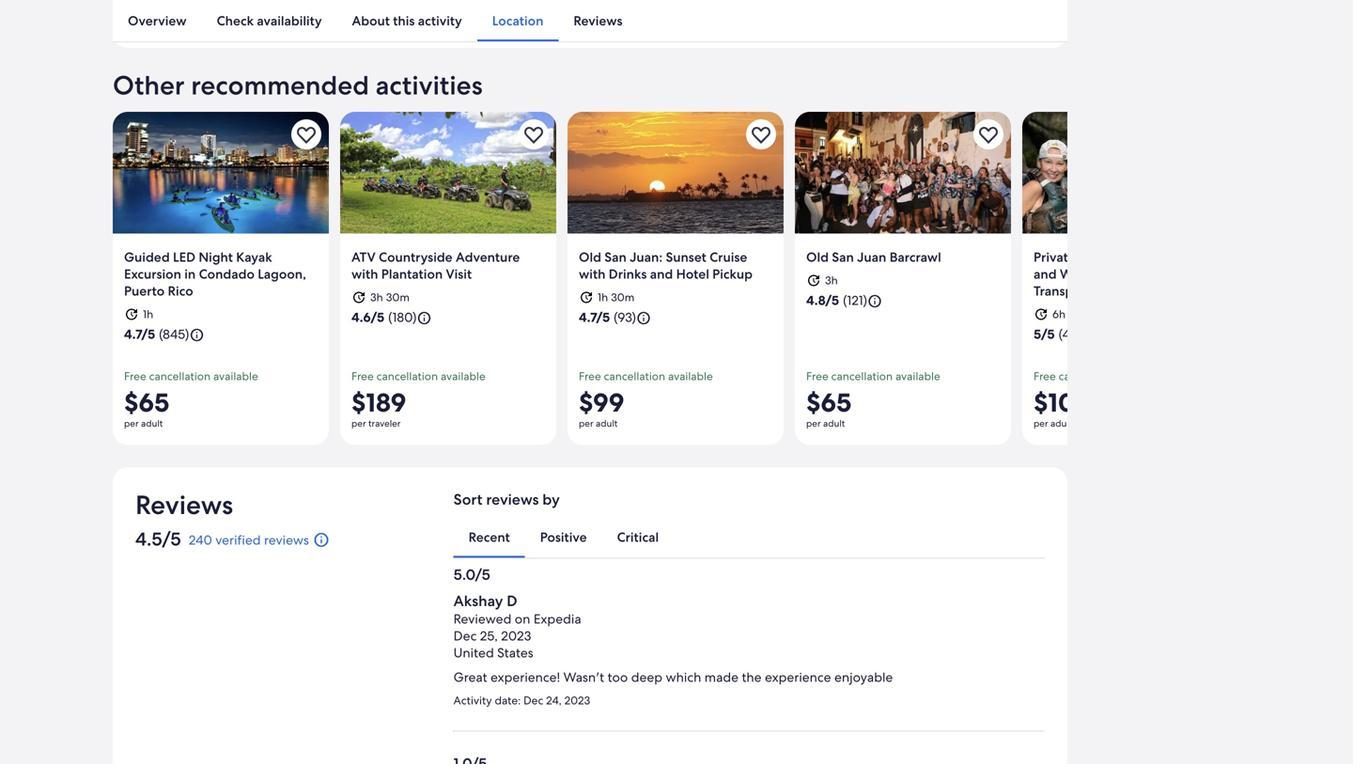 Task type: locate. For each thing, give the bounding box(es) containing it.
1 horizontal spatial $65
[[806, 385, 852, 420]]

0 horizontal spatial puerto
[[124, 283, 165, 299]]

xsmall image down in
[[189, 328, 204, 343]]

made
[[705, 669, 739, 686]]

san right 00910,
[[515, 9, 537, 26]]

1h up 4.7/5 (93)
[[598, 290, 608, 305]]

cancellation for $65
[[149, 369, 211, 384]]

reviews left 'small' icon
[[264, 531, 309, 548]]

30m
[[386, 290, 410, 305], [611, 290, 635, 305]]

old up 4.8/5
[[806, 249, 829, 266]]

about this activity link
[[337, 0, 477, 41]]

1 free cancellation available from the left
[[124, 369, 258, 384]]

rico
[[679, 9, 704, 26], [168, 283, 193, 299]]

0 horizontal spatial reviews
[[264, 531, 309, 548]]

0 vertical spatial 2023
[[501, 627, 531, 644]]

per inside $104 per adult
[[1034, 417, 1048, 430]]

dec left 25,
[[454, 627, 477, 644]]

1 horizontal spatial 30m
[[611, 290, 635, 305]]

free cancellation available for $104
[[1034, 369, 1168, 384]]

list
[[113, 0, 1068, 41]]

per inside free cancellation available $189 per traveler
[[352, 417, 366, 430]]

check availability
[[217, 12, 322, 29]]

xsmall image up 4.8/5
[[806, 273, 821, 288]]

0 horizontal spatial $65
[[124, 385, 169, 420]]

cancellation for $99
[[604, 369, 666, 384]]

1 vertical spatial dec
[[524, 693, 543, 708]]

deep
[[631, 669, 663, 686]]

1 vertical spatial puerto
[[124, 283, 165, 299]]

cancellation down (121)
[[831, 369, 893, 384]]

cancellation up the $104
[[1059, 369, 1120, 384]]

2023 right 24,
[[565, 693, 590, 708]]

1 horizontal spatial and
[[1034, 266, 1057, 283]]

1 horizontal spatial puerto
[[636, 9, 676, 26]]

2 30m from the left
[[611, 290, 635, 305]]

4.7/5 left (845)
[[124, 326, 155, 343]]

availability
[[257, 12, 322, 29]]

1h
[[598, 290, 608, 305], [143, 307, 153, 322]]

visit
[[446, 266, 472, 283]]

3 available from the left
[[668, 369, 713, 384]]

reviews
[[486, 490, 539, 509], [264, 531, 309, 548]]

0 vertical spatial 1h
[[598, 290, 608, 305]]

private
[[1034, 249, 1076, 266]]

4.7/5 down "1h 30m"
[[579, 309, 610, 326]]

3 free cancellation available from the left
[[1034, 369, 1168, 384]]

1 free from the left
[[124, 369, 146, 384]]

2 and from the left
[[1034, 266, 1057, 283]]

old for $99
[[579, 249, 601, 266]]

reviews left the by
[[486, 490, 539, 509]]

5 free from the left
[[1034, 369, 1056, 384]]

hotel
[[676, 266, 709, 283]]

xsmall image for $189
[[352, 290, 367, 305]]

0 horizontal spatial 2023
[[501, 627, 531, 644]]

3 cancellation from the left
[[604, 369, 666, 384]]

per
[[124, 417, 139, 430], [352, 417, 366, 430], [579, 417, 594, 430], [806, 417, 821, 430], [1034, 417, 1048, 430]]

0 horizontal spatial juan,
[[540, 9, 572, 26]]

5/5
[[1034, 326, 1055, 343]]

free cancellation available for $99
[[579, 369, 713, 384]]

medium image
[[295, 123, 318, 146], [523, 123, 545, 146], [750, 123, 773, 146], [977, 123, 1000, 146]]

0 horizontal spatial free cancellation available
[[124, 369, 258, 384]]

2 juan, from the left
[[601, 9, 633, 26]]

list containing overview
[[113, 0, 1068, 41]]

2 cancellation from the left
[[377, 369, 438, 384]]

sunset
[[666, 249, 707, 266]]

reviews up 240
[[135, 488, 233, 522]]

xsmall image down drinks
[[636, 311, 651, 326]]

activity
[[418, 12, 462, 29]]

1 vertical spatial reviews
[[264, 531, 309, 548]]

private el yunque rainforest and waterfalls tour with transport
[[1034, 249, 1204, 299]]

3 per from the left
[[579, 417, 594, 430]]

expedia
[[534, 610, 581, 627]]

with inside atv countryside adventure with plantation visit
[[352, 266, 378, 283]]

1 horizontal spatial juan,
[[601, 9, 633, 26]]

30m for $189
[[386, 290, 410, 305]]

1 horizontal spatial dec
[[524, 693, 543, 708]]

adult inside $65 per adult
[[141, 417, 163, 430]]

1 30m from the left
[[386, 290, 410, 305]]

3 medium image from the left
[[750, 123, 773, 146]]

1 vertical spatial 2023
[[565, 693, 590, 708]]

2023 right 25,
[[501, 627, 531, 644]]

0 horizontal spatial xsmall image
[[352, 290, 367, 305]]

cancellation up $99 on the bottom left of the page
[[604, 369, 666, 384]]

puerto
[[636, 9, 676, 26], [124, 283, 165, 299]]

tour
[[1124, 266, 1151, 283]]

free up $189
[[352, 369, 374, 384]]

$65
[[124, 385, 169, 420], [806, 385, 852, 420]]

on
[[515, 610, 530, 627]]

free inside free cancellation available $65 per adult
[[806, 369, 829, 384]]

san for old san juan barcrawl
[[832, 249, 854, 266]]

free down 4.8/5
[[806, 369, 829, 384]]

0 horizontal spatial and
[[650, 266, 673, 283]]

free cancellation available
[[124, 369, 258, 384], [579, 369, 713, 384], [1034, 369, 1168, 384]]

2 horizontal spatial with
[[1154, 266, 1181, 283]]

3 with from the left
[[1154, 266, 1181, 283]]

00910, san juan, san juan, puerto rico
[[471, 9, 704, 26]]

Save activity Old San Juan Barcrawl checkbox
[[974, 120, 1004, 150]]

1 available from the left
[[213, 369, 258, 384]]

with right tour
[[1154, 266, 1181, 283]]

and inside old san juan: sunset cruise with drinks and hotel pickup
[[650, 266, 673, 283]]

enjoyable
[[835, 669, 893, 686]]

2 available from the left
[[441, 369, 486, 384]]

240 verified reviews button
[[189, 531, 431, 550]]

adult inside $104 per adult
[[1051, 417, 1073, 430]]

1 horizontal spatial 2023
[[565, 693, 590, 708]]

and left 'hotel'
[[650, 266, 673, 283]]

4 available from the left
[[896, 369, 941, 384]]

with up 3h 30m
[[352, 266, 378, 283]]

$99 per adult
[[579, 385, 625, 430]]

critical link
[[602, 516, 674, 558]]

1 medium image from the left
[[295, 123, 318, 146]]

4 free from the left
[[806, 369, 829, 384]]

free up $65 per adult
[[124, 369, 146, 384]]

1 with from the left
[[352, 266, 378, 283]]

3 adult from the left
[[823, 417, 845, 430]]

guided led night kayak excursion in condado lagoon, puerto rico image
[[113, 112, 329, 234]]

free for $99
[[579, 369, 601, 384]]

rico right reviews link
[[679, 9, 704, 26]]

0 horizontal spatial with
[[352, 266, 378, 283]]

old inside old san juan: sunset cruise with drinks and hotel pickup
[[579, 249, 601, 266]]

verified
[[215, 531, 261, 548]]

wasn't
[[564, 669, 604, 686]]

4.7/5
[[579, 309, 610, 326], [124, 326, 155, 343]]

4.8/5
[[806, 292, 839, 309]]

Save activity Old San Juan: Sunset Cruise with Drinks and Hotel Pickup checkbox
[[746, 120, 776, 150]]

3h up 4.6/5 (180) at the left top of page
[[370, 290, 383, 305]]

2 horizontal spatial xsmall image
[[579, 290, 594, 305]]

1 adult from the left
[[141, 417, 163, 430]]

free cancellation available up $99 on the bottom left of the page
[[579, 369, 713, 384]]

0 horizontal spatial 3h
[[370, 290, 383, 305]]

xsmall image down plantation
[[417, 311, 432, 326]]

1 horizontal spatial free cancellation available
[[579, 369, 713, 384]]

1 horizontal spatial 4.7/5
[[579, 309, 610, 326]]

reviews
[[574, 12, 623, 29], [135, 488, 233, 522]]

reviews right 'location' link
[[574, 12, 623, 29]]

5.0/5
[[454, 565, 490, 585]]

1 horizontal spatial rico
[[679, 9, 704, 26]]

1 horizontal spatial 1h
[[598, 290, 608, 305]]

5 cancellation from the left
[[1059, 369, 1120, 384]]

1 horizontal spatial 3h
[[825, 273, 838, 288]]

30m up (180)
[[386, 290, 410, 305]]

1 $65 from the left
[[124, 385, 169, 420]]

free inside free cancellation available $189 per traveler
[[352, 369, 374, 384]]

adult for $65
[[141, 417, 163, 430]]

(180)
[[388, 309, 417, 326]]

3 free from the left
[[579, 369, 601, 384]]

cancellation down (845)
[[149, 369, 211, 384]]

$65 per adult
[[124, 385, 169, 430]]

0 vertical spatial rico
[[679, 9, 704, 26]]

san left juan:
[[605, 249, 627, 266]]

free
[[124, 369, 146, 384], [352, 369, 374, 384], [579, 369, 601, 384], [806, 369, 829, 384], [1034, 369, 1056, 384]]

3h up 4.8/5 (121)
[[825, 273, 838, 288]]

dec left 24,
[[524, 693, 543, 708]]

adult inside $99 per adult
[[596, 417, 618, 430]]

1 horizontal spatial old
[[806, 249, 829, 266]]

1 vertical spatial 1h
[[143, 307, 153, 322]]

free cancellation available up the $104
[[1034, 369, 1168, 384]]

positive
[[540, 529, 587, 546]]

medium image
[[295, 123, 318, 146], [523, 123, 545, 146], [750, 123, 773, 146], [977, 123, 1000, 146]]

kayak
[[236, 249, 272, 266]]

30m up the (93)
[[611, 290, 635, 305]]

0 vertical spatial 3h
[[825, 273, 838, 288]]

waterfalls
[[1060, 266, 1121, 283]]

0 horizontal spatial dec
[[454, 627, 477, 644]]

tab list
[[454, 516, 1045, 558]]

and
[[650, 266, 673, 283], [1034, 266, 1057, 283]]

dec
[[454, 627, 477, 644], [524, 693, 543, 708]]

in
[[184, 266, 196, 283]]

xsmall image for $99
[[579, 290, 594, 305]]

2 with from the left
[[579, 266, 606, 283]]

free up $99 on the bottom left of the page
[[579, 369, 601, 384]]

0 horizontal spatial rico
[[168, 283, 193, 299]]

check
[[217, 12, 254, 29]]

2 per from the left
[[352, 417, 366, 430]]

adventure
[[456, 249, 520, 266]]

old san juan barcrawl
[[806, 249, 941, 266]]

per for $104
[[1034, 417, 1048, 430]]

with inside private el yunque rainforest and waterfalls tour with transport
[[1154, 266, 1181, 283]]

free cancellation available $189 per traveler
[[352, 369, 486, 430]]

free up the $104
[[1034, 369, 1056, 384]]

old for $65
[[806, 249, 829, 266]]

2 $65 from the left
[[806, 385, 852, 420]]

1 juan, from the left
[[540, 9, 572, 26]]

0 horizontal spatial 1h
[[143, 307, 153, 322]]

4 medium image from the left
[[977, 123, 1000, 146]]

5 per from the left
[[1034, 417, 1048, 430]]

per inside $65 per adult
[[124, 417, 139, 430]]

san inside old san juan: sunset cruise with drinks and hotel pickup
[[605, 249, 627, 266]]

per for $65
[[124, 417, 139, 430]]

2 free cancellation available from the left
[[579, 369, 713, 384]]

which
[[666, 669, 701, 686]]

4 per from the left
[[806, 417, 821, 430]]

overview
[[128, 12, 187, 29]]

4 adult from the left
[[1051, 417, 1073, 430]]

0 horizontal spatial 4.7/5
[[124, 326, 155, 343]]

0 horizontal spatial 30m
[[386, 290, 410, 305]]

3h
[[825, 273, 838, 288], [370, 290, 383, 305]]

xsmall image up 4.7/5 (93)
[[579, 290, 594, 305]]

1h for 1h
[[143, 307, 153, 322]]

by
[[543, 490, 560, 509]]

5/5 (468)
[[1034, 326, 1089, 343]]

5 available from the left
[[1123, 369, 1168, 384]]

0 horizontal spatial old
[[579, 249, 601, 266]]

2 medium image from the left
[[523, 123, 545, 146]]

3 medium image from the left
[[750, 123, 773, 146]]

about this activity
[[352, 12, 462, 29]]

2 old from the left
[[806, 249, 829, 266]]

recent
[[469, 529, 510, 546]]

plantation
[[381, 266, 443, 283]]

old left drinks
[[579, 249, 601, 266]]

1 horizontal spatial with
[[579, 266, 606, 283]]

adult
[[141, 417, 163, 430], [596, 417, 618, 430], [823, 417, 845, 430], [1051, 417, 1073, 430]]

1 vertical spatial 3h
[[370, 290, 383, 305]]

atv countryside adventure with plantation visit image
[[340, 112, 556, 234]]

(468)
[[1059, 326, 1089, 343]]

4 cancellation from the left
[[831, 369, 893, 384]]

xsmall image up the 4.6/5 on the top left of page
[[352, 290, 367, 305]]

1 per from the left
[[124, 417, 139, 430]]

per inside $99 per adult
[[579, 417, 594, 430]]

reviewed
[[454, 610, 512, 627]]

date:
[[495, 693, 521, 708]]

1 vertical spatial rico
[[168, 283, 193, 299]]

2 adult from the left
[[596, 417, 618, 430]]

2 horizontal spatial free cancellation available
[[1034, 369, 1168, 384]]

0 vertical spatial reviews
[[574, 12, 623, 29]]

juan
[[857, 249, 887, 266]]

rico down led
[[168, 283, 193, 299]]

cancellation up $189
[[377, 369, 438, 384]]

0 vertical spatial reviews
[[486, 490, 539, 509]]

great
[[454, 669, 487, 686]]

atv countryside adventure with plantation visit
[[352, 249, 520, 283]]

free cancellation available down (845)
[[124, 369, 258, 384]]

xsmall image
[[352, 290, 367, 305], [579, 290, 594, 305], [417, 311, 432, 326]]

rico inside guided led night kayak excursion in condado lagoon, puerto rico
[[168, 283, 193, 299]]

and left el
[[1034, 266, 1057, 283]]

1 old from the left
[[579, 249, 601, 266]]

xsmall image
[[806, 273, 821, 288], [867, 294, 883, 309], [124, 307, 139, 322], [1034, 307, 1049, 322], [636, 311, 651, 326], [189, 328, 204, 343]]

1 and from the left
[[650, 266, 673, 283]]

with up "1h 30m"
[[579, 266, 606, 283]]

0 horizontal spatial reviews
[[135, 488, 233, 522]]

san left juan
[[832, 249, 854, 266]]

2 free from the left
[[352, 369, 374, 384]]

2 medium image from the left
[[523, 123, 545, 146]]

1 horizontal spatial reviews
[[574, 12, 623, 29]]

1 cancellation from the left
[[149, 369, 211, 384]]

available
[[213, 369, 258, 384], [441, 369, 486, 384], [668, 369, 713, 384], [896, 369, 941, 384], [1123, 369, 1168, 384]]

3h 30m
[[370, 290, 410, 305]]

the
[[742, 669, 762, 686]]

1h up the 4.7/5 (845)
[[143, 307, 153, 322]]



Task type: vqa. For each thing, say whether or not it's contained in the screenshot.
Previous month image
no



Task type: describe. For each thing, give the bounding box(es) containing it.
check availability link
[[202, 0, 337, 41]]

too
[[608, 669, 628, 686]]

$104 per adult
[[1034, 385, 1092, 430]]

1h 30m
[[598, 290, 635, 305]]

free cancellation available $65 per adult
[[806, 369, 941, 430]]

yunque
[[1093, 249, 1139, 266]]

other recommended activities
[[113, 68, 483, 103]]

led
[[173, 249, 195, 266]]

old san juan barcrawl image
[[795, 112, 1011, 234]]

night
[[199, 249, 233, 266]]

3h for 3h
[[825, 273, 838, 288]]

4.7/5 (93)
[[579, 309, 636, 326]]

Save activity Guided LED Night Kayak Excursion in Condado Lagoon, Puerto Rico checkbox
[[291, 120, 321, 150]]

reviews inside reviews link
[[574, 12, 623, 29]]

$99
[[579, 385, 625, 420]]

24,
[[546, 693, 562, 708]]

old san juan: sunset cruise with drinks and hotel pickup image
[[568, 112, 784, 234]]

$104
[[1034, 385, 1092, 420]]

barcrawl
[[890, 249, 941, 266]]

guided led night kayak excursion in condado lagoon, puerto rico
[[124, 249, 306, 299]]

6h
[[1053, 307, 1066, 322]]

cancellation inside free cancellation available $65 per adult
[[831, 369, 893, 384]]

other
[[113, 68, 185, 103]]

reviews inside button
[[264, 531, 309, 548]]

adult inside free cancellation available $65 per adult
[[823, 417, 845, 430]]

small image
[[313, 531, 330, 548]]

0 vertical spatial dec
[[454, 627, 477, 644]]

(121)
[[843, 292, 867, 309]]

countryside
[[379, 249, 453, 266]]

0 vertical spatial puerto
[[636, 9, 676, 26]]

4.6/5
[[352, 309, 385, 326]]

adult for $104
[[1051, 417, 1073, 430]]

guided
[[124, 249, 170, 266]]

activities
[[376, 68, 483, 103]]

positive link
[[525, 516, 602, 558]]

old san juan: sunset cruise with drinks and hotel pickup
[[579, 249, 753, 283]]

location link
[[477, 0, 559, 41]]

cancellation for $104
[[1059, 369, 1120, 384]]

location
[[492, 12, 544, 29]]

recommended
[[191, 68, 369, 103]]

cruise
[[710, 249, 748, 266]]

00910, san juan, san juan, puerto rico list item
[[471, 9, 734, 26]]

atv
[[352, 249, 376, 266]]

available inside free cancellation available $65 per adult
[[896, 369, 941, 384]]

san for 00910, san juan, san juan, puerto rico
[[515, 9, 537, 26]]

xsmall image down old san juan barcrawl at the top
[[867, 294, 883, 309]]

xsmall image left "6h"
[[1034, 307, 1049, 322]]

tab list containing recent
[[454, 516, 1045, 558]]

private el yunque rainforest and waterfalls tour with transport image
[[1023, 112, 1239, 234]]

4.7/5 for $99
[[579, 309, 610, 326]]

per for $99
[[579, 417, 594, 430]]

drinks
[[609, 266, 647, 283]]

4.7/5 for $65
[[124, 326, 155, 343]]

about
[[352, 12, 390, 29]]

cancellation inside free cancellation available $189 per traveler
[[377, 369, 438, 384]]

1 medium image from the left
[[295, 123, 318, 146]]

1h for 1h 30m
[[598, 290, 608, 305]]

4.8/5 (121)
[[806, 292, 867, 309]]

5.0/5 akshay d reviewed on expedia dec 25, 2023 united states great experience! wasn't too deep which made the experience enjoyable activity date: dec 24, 2023
[[454, 565, 893, 708]]

sort
[[454, 490, 483, 509]]

Save activity ATV Countryside Adventure with Plantation Visit checkbox
[[519, 120, 549, 150]]

this
[[393, 12, 415, 29]]

00910,
[[471, 9, 512, 26]]

1 horizontal spatial xsmall image
[[417, 311, 432, 326]]

free for $65
[[124, 369, 146, 384]]

united
[[454, 644, 494, 661]]

1 vertical spatial reviews
[[135, 488, 233, 522]]

free for $104
[[1034, 369, 1056, 384]]

show next activity card image
[[1056, 267, 1079, 290]]

critical
[[617, 529, 659, 546]]

available for $65
[[213, 369, 258, 384]]

juan:
[[630, 249, 663, 266]]

30m for $99
[[611, 290, 635, 305]]

condado
[[199, 266, 255, 283]]

overview link
[[113, 0, 202, 41]]

25,
[[480, 627, 498, 644]]

and inside private el yunque rainforest and waterfalls tour with transport
[[1034, 266, 1057, 283]]

4 medium image from the left
[[977, 123, 1000, 146]]

transport
[[1034, 283, 1092, 299]]

available inside free cancellation available $189 per traveler
[[441, 369, 486, 384]]

lagoon,
[[258, 266, 306, 283]]

san right 'location' link
[[576, 9, 597, 26]]

4.5/5
[[135, 527, 181, 551]]

show previous activity card image
[[102, 267, 124, 290]]

3h for 3h 30m
[[370, 290, 383, 305]]

akshay
[[454, 591, 503, 611]]

1 horizontal spatial reviews
[[486, 490, 539, 509]]

adult for $99
[[596, 417, 618, 430]]

xsmall image up the 4.7/5 (845)
[[124, 307, 139, 322]]

4.6/5 (180)
[[352, 309, 417, 326]]

san for old san juan: sunset cruise with drinks and hotel pickup
[[605, 249, 627, 266]]

4.7/5 (845)
[[124, 326, 189, 343]]

(93)
[[614, 309, 636, 326]]

available for $104
[[1123, 369, 1168, 384]]

pickup
[[713, 266, 753, 283]]

experience
[[765, 669, 831, 686]]

experience!
[[491, 669, 560, 686]]

$65 inside free cancellation available $65 per adult
[[806, 385, 852, 420]]

240
[[189, 531, 212, 548]]

rainforest
[[1142, 249, 1204, 266]]

(845)
[[159, 326, 189, 343]]

states
[[497, 644, 534, 661]]

with inside old san juan: sunset cruise with drinks and hotel pickup
[[579, 266, 606, 283]]

puerto inside guided led night kayak excursion in condado lagoon, puerto rico
[[124, 283, 165, 299]]

recent link
[[454, 516, 525, 558]]

activity
[[454, 693, 492, 708]]

240 verified reviews
[[189, 531, 309, 548]]

sort reviews by
[[454, 490, 560, 509]]

el
[[1079, 249, 1089, 266]]

free cancellation available for $65
[[124, 369, 258, 384]]

per inside free cancellation available $65 per adult
[[806, 417, 821, 430]]

$189
[[352, 385, 406, 420]]

available for $99
[[668, 369, 713, 384]]

d
[[507, 591, 517, 611]]

traveler
[[368, 417, 401, 430]]



